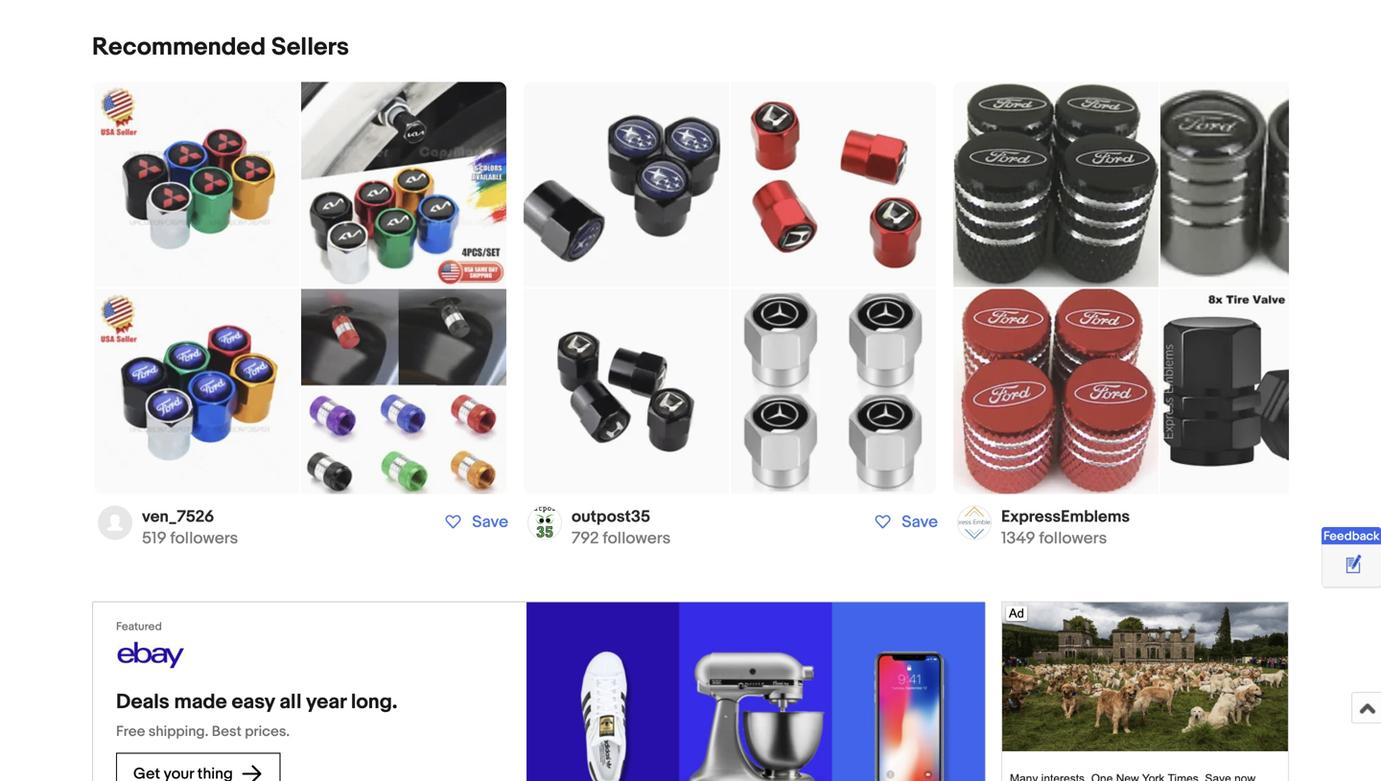 Task type: describe. For each thing, give the bounding box(es) containing it.
all
[[279, 690, 302, 715]]

followers for expressemblems
[[1039, 529, 1107, 549]]

ven_7526 519 followers
[[142, 508, 238, 549]]

recommended
[[92, 33, 266, 63]]

shipping.
[[148, 724, 209, 741]]

best
[[212, 724, 242, 741]]

followers for ven_7526
[[170, 529, 238, 549]]

followers for outpost35
[[603, 529, 671, 549]]

outpost35 792 followers
[[572, 508, 671, 549]]

save for ven_7526 519 followers
[[472, 513, 508, 533]]

792
[[572, 529, 599, 549]]

expressemblems 1349 followers
[[1001, 508, 1130, 549]]

save button for ven_7526 519 followers
[[435, 512, 514, 534]]

519
[[142, 529, 166, 549]]



Task type: vqa. For each thing, say whether or not it's contained in the screenshot.
followers inside the outpost35 792 followers
yes



Task type: locate. For each thing, give the bounding box(es) containing it.
0 horizontal spatial followers
[[170, 529, 238, 549]]

1 save from the left
[[472, 513, 508, 533]]

deals made easy all year long. free shipping. best prices.
[[116, 690, 397, 741]]

followers down the expressemblems
[[1039, 529, 1107, 549]]

save button
[[435, 512, 514, 534], [864, 512, 944, 534]]

sellers
[[271, 33, 349, 63]]

2 save button from the left
[[864, 512, 944, 534]]

2 save from the left
[[902, 513, 938, 533]]

prices.
[[245, 724, 290, 741]]

recommended sellers
[[92, 33, 349, 63]]

1 horizontal spatial save button
[[864, 512, 944, 534]]

save
[[472, 513, 508, 533], [902, 513, 938, 533]]

easy
[[232, 690, 275, 715]]

3 followers from the left
[[1039, 529, 1107, 549]]

made
[[174, 690, 227, 715]]

1 save button from the left
[[435, 512, 514, 534]]

2 followers from the left
[[603, 529, 671, 549]]

expressemblems
[[1001, 508, 1130, 528]]

outpost35
[[572, 508, 650, 528]]

followers down the outpost35 at the left bottom of the page
[[603, 529, 671, 549]]

long.
[[351, 690, 397, 715]]

1 horizontal spatial save
[[902, 513, 938, 533]]

deals
[[116, 690, 169, 715]]

0 horizontal spatial save button
[[435, 512, 514, 534]]

1 horizontal spatial followers
[[603, 529, 671, 549]]

feedback
[[1323, 529, 1380, 544]]

advertisement region
[[1001, 602, 1289, 782]]

followers inside ven_7526 519 followers
[[170, 529, 238, 549]]

1 followers from the left
[[170, 529, 238, 549]]

1349
[[1001, 529, 1035, 549]]

followers
[[170, 529, 238, 549], [603, 529, 671, 549], [1039, 529, 1107, 549]]

followers inside expressemblems 1349 followers
[[1039, 529, 1107, 549]]

year
[[306, 690, 346, 715]]

save button for outpost35 792 followers
[[864, 512, 944, 534]]

0 horizontal spatial save
[[472, 513, 508, 533]]

save for outpost35 792 followers
[[902, 513, 938, 533]]

ven_7526
[[142, 508, 214, 528]]

followers down ven_7526
[[170, 529, 238, 549]]

followers inside the outpost35 792 followers
[[603, 529, 671, 549]]

featured
[[116, 621, 162, 634]]

free
[[116, 724, 145, 741]]

2 horizontal spatial followers
[[1039, 529, 1107, 549]]



